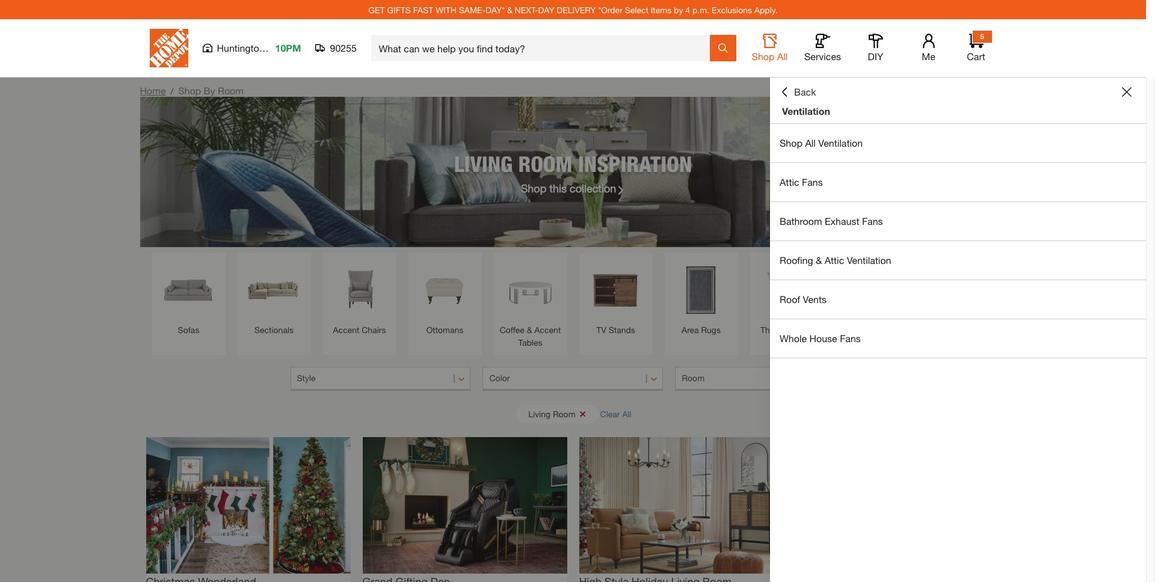 Task type: locate. For each thing, give the bounding box(es) containing it.
1 throw from the left
[[761, 325, 784, 335]]

all inside button
[[622, 409, 632, 419]]

2 vertical spatial ventilation
[[847, 255, 891, 266]]

room button
[[675, 367, 856, 391]]

me
[[922, 51, 936, 62]]

1 horizontal spatial accent
[[535, 325, 561, 335]]

attic fans
[[780, 176, 823, 188]]

by
[[204, 85, 215, 96]]

accent left chairs
[[333, 325, 359, 335]]

room up this
[[518, 151, 573, 177]]

accent chairs image
[[329, 259, 390, 321]]

shop up attic fans
[[780, 137, 803, 149]]

2 vertical spatial &
[[527, 325, 532, 335]]

all for clear all
[[622, 409, 632, 419]]

ventilation
[[782, 105, 830, 117], [819, 137, 863, 149], [847, 255, 891, 266]]

by
[[674, 5, 683, 15]]

huntington park
[[217, 42, 287, 54]]

ventilation down exhaust
[[847, 255, 891, 266]]

1 horizontal spatial attic
[[825, 255, 844, 266]]

day*
[[486, 5, 505, 15]]

living
[[454, 151, 513, 177], [528, 409, 551, 419]]

coffee & accent tables image
[[500, 259, 561, 321]]

room down color button
[[553, 409, 576, 419]]

the home depot logo image
[[150, 29, 188, 67]]

0 vertical spatial fans
[[802, 176, 823, 188]]

tables
[[518, 338, 542, 348]]

throw blankets link
[[842, 259, 903, 336]]

10pm
[[275, 42, 301, 54]]

& up the "tables"
[[527, 325, 532, 335]]

coffee
[[500, 325, 525, 335]]

roof vents link
[[770, 280, 1146, 319]]

1 horizontal spatial living
[[528, 409, 551, 419]]

ventilation up attic fans
[[819, 137, 863, 149]]

2 horizontal spatial all
[[805, 137, 816, 149]]

throw pillows image
[[756, 259, 817, 321]]

fans right exhaust
[[862, 215, 883, 227]]

all inside menu
[[805, 137, 816, 149]]

throw for throw pillows
[[761, 325, 784, 335]]

& right the day*
[[507, 5, 513, 15]]

tv
[[596, 325, 606, 335]]

ottomans image
[[414, 259, 476, 321]]

all right clear
[[622, 409, 632, 419]]

style
[[297, 373, 316, 383]]

services
[[805, 51, 841, 62]]

services button
[[804, 34, 842, 63]]

0 horizontal spatial throw
[[761, 325, 784, 335]]

throw blankets image
[[842, 259, 903, 321]]

attic
[[780, 176, 799, 188], [825, 255, 844, 266]]

0 horizontal spatial stretchy image image
[[146, 437, 351, 574]]

all inside button
[[777, 51, 788, 62]]

living inside button
[[528, 409, 551, 419]]

sectionals image
[[243, 259, 305, 321]]

shop for shop this collection
[[521, 181, 547, 195]]

clear all button
[[600, 403, 632, 425]]

2 horizontal spatial stretchy image image
[[579, 437, 784, 574]]

area rugs link
[[671, 259, 732, 336]]

whole
[[780, 333, 807, 344]]

sofas
[[178, 325, 199, 335]]

1 vertical spatial attic
[[825, 255, 844, 266]]

2 vertical spatial all
[[622, 409, 632, 419]]

& inside the coffee & accent tables
[[527, 325, 532, 335]]

0 horizontal spatial fans
[[802, 176, 823, 188]]

fans for bathroom exhaust fans
[[862, 215, 883, 227]]

room down area
[[682, 373, 705, 383]]

all up attic fans
[[805, 137, 816, 149]]

area rugs image
[[671, 259, 732, 321]]

house
[[810, 333, 837, 344]]

pillows
[[786, 325, 813, 335]]

blankets
[[869, 325, 901, 335]]

living room button
[[516, 405, 598, 423]]

accent chairs link
[[329, 259, 390, 336]]

all up back button
[[777, 51, 788, 62]]

attic up bathroom
[[780, 176, 799, 188]]

1 vertical spatial living
[[528, 409, 551, 419]]

with
[[436, 5, 457, 15]]

same-
[[459, 5, 486, 15]]

& right roofing
[[816, 255, 822, 266]]

menu containing shop all ventilation
[[770, 124, 1146, 359]]

5
[[980, 32, 984, 41]]

throw left pillows on the bottom right
[[761, 325, 784, 335]]

menu
[[770, 124, 1146, 359]]

0 horizontal spatial accent
[[333, 325, 359, 335]]

attic right roofing
[[825, 255, 844, 266]]

feedback link image
[[1139, 203, 1155, 268]]

roofing
[[780, 255, 813, 266]]

stands
[[609, 325, 635, 335]]

2 accent from the left
[[535, 325, 561, 335]]

0 horizontal spatial all
[[622, 409, 632, 419]]

huntington
[[217, 42, 265, 54]]

cart 5
[[967, 32, 985, 62]]

stretchy image image
[[146, 437, 351, 574], [363, 437, 567, 574], [579, 437, 784, 574]]

& for coffee & accent tables
[[527, 325, 532, 335]]

0 horizontal spatial living
[[454, 151, 513, 177]]

shop inside button
[[752, 51, 775, 62]]

0 vertical spatial &
[[507, 5, 513, 15]]

living room
[[528, 409, 576, 419]]

1 vertical spatial all
[[805, 137, 816, 149]]

diy button
[[857, 34, 895, 63]]

back
[[794, 86, 816, 97]]

accent
[[333, 325, 359, 335], [535, 325, 561, 335]]

accent up the "tables"
[[535, 325, 561, 335]]

1 horizontal spatial throw
[[843, 325, 866, 335]]

0 vertical spatial living
[[454, 151, 513, 177]]

2 throw from the left
[[843, 325, 866, 335]]

shop down the apply.
[[752, 51, 775, 62]]

shop all
[[752, 51, 788, 62]]

0 vertical spatial attic
[[780, 176, 799, 188]]

throw blankets
[[843, 325, 901, 335]]

2 horizontal spatial &
[[816, 255, 822, 266]]

1 vertical spatial &
[[816, 255, 822, 266]]

2 vertical spatial fans
[[840, 333, 861, 344]]

sectionals
[[255, 325, 294, 335]]

1 horizontal spatial stretchy image image
[[363, 437, 567, 574]]

0 horizontal spatial &
[[507, 5, 513, 15]]

p.m.
[[693, 5, 709, 15]]

throw for throw blankets
[[843, 325, 866, 335]]

throw left the blankets
[[843, 325, 866, 335]]

fans
[[802, 176, 823, 188], [862, 215, 883, 227], [840, 333, 861, 344]]

ventilation down back
[[782, 105, 830, 117]]

2 horizontal spatial fans
[[862, 215, 883, 227]]

1 horizontal spatial fans
[[840, 333, 861, 344]]

shop for shop all ventilation
[[780, 137, 803, 149]]

shop
[[752, 51, 775, 62], [178, 85, 201, 96], [780, 137, 803, 149], [521, 181, 547, 195]]

room
[[218, 85, 244, 96], [518, 151, 573, 177], [682, 373, 705, 383], [553, 409, 576, 419]]

bathroom exhaust fans
[[780, 215, 883, 227]]

accent inside the coffee & accent tables
[[535, 325, 561, 335]]

color button
[[483, 367, 663, 391]]

living for living room
[[528, 409, 551, 419]]

me button
[[910, 34, 948, 63]]

shop left this
[[521, 181, 547, 195]]

room inside living room button
[[553, 409, 576, 419]]

fast
[[413, 5, 433, 15]]

room right by
[[218, 85, 244, 96]]

day
[[538, 5, 554, 15]]

shop for shop all
[[752, 51, 775, 62]]

clear
[[600, 409, 620, 419]]

1 horizontal spatial all
[[777, 51, 788, 62]]

1 stretchy image image from the left
[[146, 437, 351, 574]]

1 horizontal spatial &
[[527, 325, 532, 335]]

sectionals link
[[243, 259, 305, 336]]

cart
[[967, 51, 985, 62]]

0 vertical spatial all
[[777, 51, 788, 62]]

fans right house
[[840, 333, 861, 344]]

this
[[550, 181, 567, 195]]

fans down the shop all ventilation
[[802, 176, 823, 188]]

1 vertical spatial fans
[[862, 215, 883, 227]]



Task type: describe. For each thing, give the bounding box(es) containing it.
get gifts fast with same-day* & next-day delivery *order select items by 4 p.m. exclusions apply.
[[369, 5, 778, 15]]

all for shop all
[[777, 51, 788, 62]]

items
[[651, 5, 672, 15]]

color
[[490, 373, 510, 383]]

sofas link
[[158, 259, 219, 336]]

roof vents
[[780, 294, 827, 305]]

area
[[682, 325, 699, 335]]

0 horizontal spatial attic
[[780, 176, 799, 188]]

get
[[369, 5, 385, 15]]

ottomans link
[[414, 259, 476, 336]]

& for roofing & attic ventilation
[[816, 255, 822, 266]]

bathroom
[[780, 215, 822, 227]]

park
[[267, 42, 287, 54]]

delivery
[[557, 5, 596, 15]]

all for shop all ventilation
[[805, 137, 816, 149]]

shop right /
[[178, 85, 201, 96]]

home link
[[140, 85, 166, 96]]

exhaust
[[825, 215, 860, 227]]

sofas image
[[158, 259, 219, 321]]

fans for whole house fans
[[840, 333, 861, 344]]

living for living room inspiration
[[454, 151, 513, 177]]

accent chairs
[[333, 325, 386, 335]]

1 vertical spatial ventilation
[[819, 137, 863, 149]]

2 stretchy image image from the left
[[363, 437, 567, 574]]

1 accent from the left
[[333, 325, 359, 335]]

attic fans link
[[770, 163, 1146, 202]]

coffee & accent tables
[[500, 325, 561, 348]]

rugs
[[701, 325, 721, 335]]

roofing & attic ventilation link
[[770, 241, 1146, 280]]

3 stretchy image image from the left
[[579, 437, 784, 574]]

tv stands image
[[585, 259, 647, 321]]

back button
[[780, 86, 816, 98]]

home
[[140, 85, 166, 96]]

diy
[[868, 51, 884, 62]]

What can we help you find today? search field
[[379, 36, 709, 61]]

select
[[625, 5, 649, 15]]

coffee & accent tables link
[[500, 259, 561, 349]]

/
[[171, 86, 173, 96]]

apply.
[[755, 5, 778, 15]]

roof
[[780, 294, 800, 305]]

living room inspiration
[[454, 151, 692, 177]]

bathroom exhaust fans link
[[770, 202, 1146, 241]]

collection
[[570, 181, 616, 195]]

drawer close image
[[1122, 87, 1132, 97]]

4
[[686, 5, 690, 15]]

shop all button
[[751, 34, 789, 63]]

tv stands link
[[585, 259, 647, 336]]

inspiration
[[578, 151, 692, 177]]

style button
[[290, 367, 471, 391]]

home / shop by room
[[140, 85, 244, 96]]

shop all ventilation link
[[770, 124, 1146, 162]]

0 vertical spatial ventilation
[[782, 105, 830, 117]]

shop all ventilation
[[780, 137, 863, 149]]

shop this collection link
[[521, 180, 625, 196]]

vents
[[803, 294, 827, 305]]

90255
[[330, 42, 357, 54]]

room inside room button
[[682, 373, 705, 383]]

chairs
[[362, 325, 386, 335]]

roofing & attic ventilation
[[780, 255, 891, 266]]

*order
[[598, 5, 623, 15]]

gifts
[[387, 5, 411, 15]]

tv stands
[[596, 325, 635, 335]]

whole house fans
[[780, 333, 861, 344]]

whole house fans link
[[770, 320, 1146, 358]]

exclusions
[[712, 5, 752, 15]]

shop this collection
[[521, 181, 616, 195]]

curtains & drapes image
[[927, 259, 988, 321]]

clear all
[[600, 409, 632, 419]]

throw pillows
[[761, 325, 813, 335]]

area rugs
[[682, 325, 721, 335]]

90255 button
[[316, 42, 357, 54]]

throw pillows link
[[756, 259, 817, 336]]

next-
[[515, 5, 538, 15]]

ottomans
[[426, 325, 464, 335]]



Task type: vqa. For each thing, say whether or not it's contained in the screenshot.
Sectionals
yes



